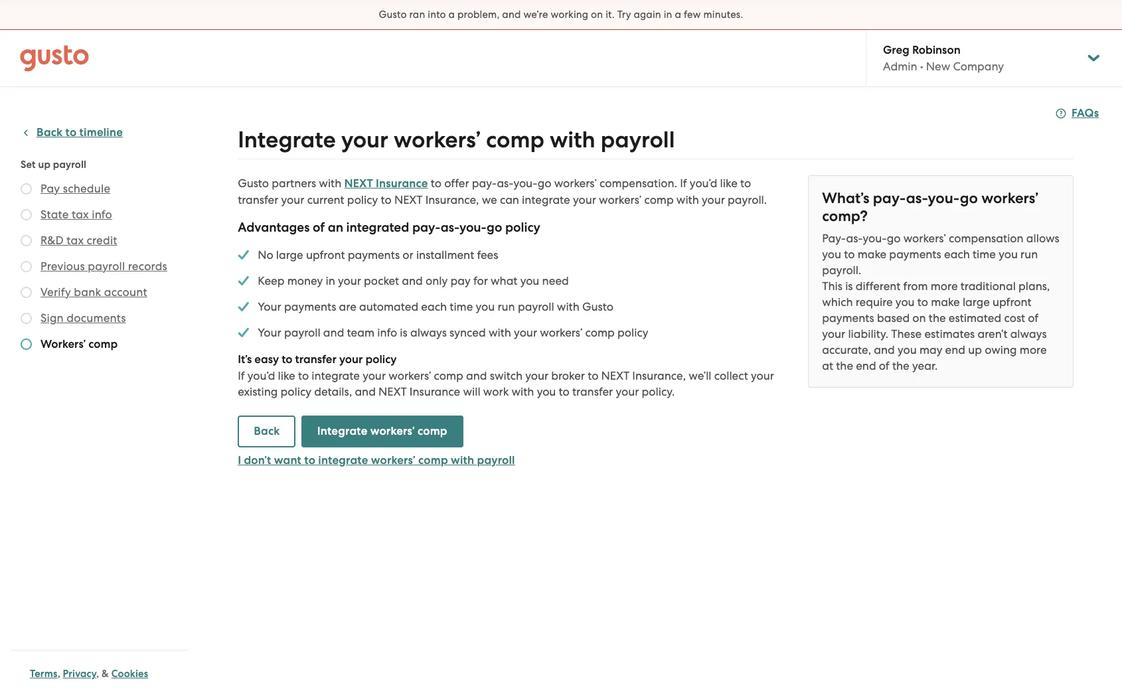 Task type: locate. For each thing, give the bounding box(es) containing it.
this
[[822, 280, 843, 293]]

1 vertical spatial tax
[[67, 234, 84, 247]]

0 horizontal spatial in
[[326, 274, 335, 288]]

1 vertical spatial large
[[963, 296, 990, 309]]

you'd up existing
[[248, 369, 275, 382]]

pay schedule
[[41, 182, 110, 195]]

go inside the "to offer pay-as-you-go workers' compensation. if you'd like to transfer your current policy to next insurance, we can integrate your workers' comp with your payroll."
[[538, 177, 551, 190]]

2 horizontal spatial of
[[1028, 311, 1039, 325]]

i don't want to integrate workers' comp with payroll button
[[238, 448, 515, 469]]

0 horizontal spatial make
[[858, 248, 887, 261]]

next insurance button
[[344, 176, 428, 192]]

pay- inside the "to offer pay-as-you-go workers' compensation. if you'd like to transfer your current policy to next insurance, we can integrate your workers' comp with your payroll."
[[472, 177, 497, 190]]

pay- right what's
[[873, 189, 906, 207]]

with
[[550, 126, 595, 153], [319, 177, 342, 190], [677, 193, 699, 207], [557, 300, 580, 313], [489, 326, 511, 339], [512, 385, 534, 398], [451, 454, 474, 467]]

0 horizontal spatial on
[[591, 9, 603, 21]]

0 vertical spatial if
[[680, 177, 687, 190]]

1 vertical spatial if
[[238, 369, 245, 382]]

1 vertical spatial is
[[400, 326, 408, 339]]

pay- up or
[[412, 220, 441, 235]]

run down allows
[[1021, 248, 1038, 261]]

problem,
[[458, 9, 500, 21]]

tax
[[72, 208, 89, 221], [67, 234, 84, 247]]

1 vertical spatial insurance,
[[632, 369, 686, 382]]

0 vertical spatial you'd
[[690, 177, 717, 190]]

1 vertical spatial like
[[278, 369, 295, 382]]

tax right r&d
[[67, 234, 84, 247]]

insurance, inside the "to offer pay-as-you-go workers' compensation. if you'd like to transfer your current policy to next insurance, we can integrate your workers' comp with your payroll."
[[425, 193, 479, 207]]

transfer up advantages
[[238, 193, 278, 207]]

each
[[944, 248, 970, 261], [421, 300, 447, 313]]

1 vertical spatial of
[[1028, 311, 1039, 325]]

workers' inside button
[[370, 424, 415, 438]]

0 horizontal spatial info
[[92, 208, 112, 221]]

2 horizontal spatial gusto
[[582, 300, 614, 313]]

previous
[[41, 260, 85, 273]]

with inside the "to offer pay-as-you-go workers' compensation. if you'd like to transfer your current policy to next insurance, we can integrate your workers' comp with your payroll."
[[677, 193, 699, 207]]

0 horizontal spatial large
[[276, 248, 303, 262]]

large
[[276, 248, 303, 262], [963, 296, 990, 309]]

end down accurate,
[[856, 359, 876, 373]]

1 horizontal spatial make
[[931, 296, 960, 309]]

team
[[347, 326, 375, 339]]

1 horizontal spatial large
[[963, 296, 990, 309]]

check image left no
[[238, 247, 249, 263]]

0 horizontal spatial if
[[238, 369, 245, 382]]

workers' up compensation
[[982, 189, 1039, 207]]

1 vertical spatial payroll.
[[822, 264, 862, 277]]

pay- up we at the left of page
[[472, 177, 497, 190]]

credit
[[87, 234, 117, 247]]

policy down next insurance popup button
[[347, 193, 378, 207]]

your for your payments are automated each time you run payroll with gusto
[[258, 300, 281, 313]]

integrate inside the "to offer pay-as-you-go workers' compensation. if you'd like to transfer your current policy to next insurance, we can integrate your workers' comp with your payroll."
[[522, 193, 570, 207]]

1 vertical spatial gusto
[[238, 177, 269, 190]]

admin
[[883, 60, 917, 73]]

1 vertical spatial info
[[377, 326, 397, 339]]

insurance, down offer
[[425, 193, 479, 207]]

0 horizontal spatial gusto
[[238, 177, 269, 190]]

1 horizontal spatial like
[[720, 177, 738, 190]]

1 vertical spatial insurance
[[410, 385, 460, 398]]

back up the set up payroll
[[37, 126, 63, 139]]

0 horizontal spatial insurance,
[[425, 193, 479, 207]]

0 horizontal spatial payroll.
[[728, 193, 767, 207]]

payments
[[889, 248, 942, 261], [348, 248, 400, 262], [284, 300, 336, 313], [822, 311, 874, 325]]

to offer pay-as-you-go workers' compensation. if you'd like to transfer your current policy to next insurance, we can integrate your workers' comp with your payroll.
[[238, 177, 767, 207]]

1 vertical spatial in
[[326, 274, 335, 288]]

end down 'estimates'
[[945, 343, 966, 357]]

integrate
[[238, 126, 336, 153], [317, 424, 368, 438]]

in right "money"
[[326, 274, 335, 288]]

verify bank account button
[[41, 284, 147, 300]]

check image left workers' at left
[[21, 339, 32, 350]]

compensation
[[949, 232, 1024, 245]]

greg robinson admin • new company
[[883, 43, 1004, 73]]

try
[[617, 9, 631, 21]]

0 horizontal spatial end
[[856, 359, 876, 373]]

0 horizontal spatial of
[[313, 220, 325, 235]]

1 horizontal spatial info
[[377, 326, 397, 339]]

1 horizontal spatial payroll.
[[822, 264, 862, 277]]

each down compensation
[[944, 248, 970, 261]]

always inside what's pay-as-you-go workers' comp? pay-as-you-go workers' compensation allows you to make payments each time you run payroll. this is different from more traditional plans, which require you to make large upfront payments based on the estimated cost of your liability. these estimates aren't always accurate, and you may end up owing more at the end of the year.
[[1010, 327, 1047, 341]]

you
[[822, 248, 841, 261], [999, 248, 1018, 261], [520, 274, 539, 288], [896, 296, 915, 309], [476, 300, 495, 313], [898, 343, 917, 357], [537, 385, 556, 398]]

details,
[[314, 385, 352, 398]]

gusto inside gusto partners with next insurance
[[238, 177, 269, 190]]

workers' up broker
[[540, 326, 583, 339]]

0 vertical spatial upfront
[[306, 248, 345, 262]]

integrate right 'can'
[[522, 193, 570, 207]]

check image left the sign on the left
[[21, 313, 32, 324]]

1 vertical spatial up
[[968, 343, 982, 357]]

integrate inside it's easy to transfer your policy if you'd like to integrate your workers' comp and switch your broker to next insurance, we'll collect your existing policy details, and next insurance will work with you to transfer your policy.
[[312, 369, 360, 382]]

0 horizontal spatial upfront
[[306, 248, 345, 262]]

if inside it's easy to transfer your policy if you'd like to integrate your workers' comp and switch your broker to next insurance, we'll collect your existing policy details, and next insurance will work with you to transfer your policy.
[[238, 369, 245, 382]]

1 horizontal spatial up
[[968, 343, 982, 357]]

your down keep
[[258, 300, 281, 313]]

plans,
[[1019, 280, 1050, 293]]

1 horizontal spatial transfer
[[295, 353, 337, 367]]

gusto
[[379, 9, 407, 21], [238, 177, 269, 190], [582, 300, 614, 313]]

if
[[680, 177, 687, 190], [238, 369, 245, 382]]

offer
[[444, 177, 469, 190]]

1 horizontal spatial pay-
[[472, 177, 497, 190]]

1 vertical spatial your
[[258, 326, 281, 339]]

, left the &
[[96, 668, 99, 680]]

1 horizontal spatial run
[[1021, 248, 1038, 261]]

up down aren't on the top
[[968, 343, 982, 357]]

more right from
[[931, 280, 958, 293]]

workers' down integrate workers' comp button
[[371, 454, 416, 467]]

integrate up partners
[[238, 126, 336, 153]]

0 vertical spatial transfer
[[238, 193, 278, 207]]

check image for sign documents
[[21, 313, 32, 324]]

you- down comp?
[[863, 232, 887, 245]]

liability.
[[848, 327, 889, 341]]

0 horizontal spatial like
[[278, 369, 295, 382]]

check image left previous
[[21, 261, 32, 272]]

is inside what's pay-as-you-go workers' comp? pay-as-you-go workers' compensation allows you to make payments each time you run payroll. this is different from more traditional plans, which require you to make large upfront payments based on the estimated cost of your liability. these estimates aren't always accurate, and you may end up owing more at the end of the year.
[[845, 280, 853, 293]]

as- inside the "to offer pay-as-you-go workers' compensation. if you'd like to transfer your current policy to next insurance, we can integrate your workers' comp with your payroll."
[[497, 177, 514, 190]]

payroll. inside the "to offer pay-as-you-go workers' compensation. if you'd like to transfer your current policy to next insurance, we can integrate your workers' comp with your payroll."
[[728, 193, 767, 207]]

1 horizontal spatial upfront
[[993, 296, 1032, 309]]

2 vertical spatial integrate
[[318, 454, 368, 467]]

your
[[258, 300, 281, 313], [258, 326, 281, 339]]

info
[[92, 208, 112, 221], [377, 326, 397, 339]]

0 vertical spatial more
[[931, 280, 958, 293]]

from
[[904, 280, 928, 293]]

insurance left will
[[410, 385, 460, 398]]

check image up it's
[[238, 299, 249, 315]]

what
[[491, 274, 518, 288]]

you down compensation
[[999, 248, 1018, 261]]

upfront inside list
[[306, 248, 345, 262]]

check image left r&d
[[21, 235, 32, 246]]

workers' inside button
[[371, 454, 416, 467]]

time
[[973, 248, 996, 261], [450, 300, 473, 313]]

2 horizontal spatial pay-
[[873, 189, 906, 207]]

always down your payments are automated each time you run payroll with gusto
[[410, 326, 447, 339]]

back for back
[[254, 424, 280, 438]]

integrate inside button
[[317, 424, 368, 438]]

run down what
[[498, 300, 515, 313]]

0 horizontal spatial ,
[[58, 668, 60, 680]]

time down compensation
[[973, 248, 996, 261]]

broker
[[551, 369, 585, 382]]

can
[[500, 193, 519, 207]]

of right cost
[[1028, 311, 1039, 325]]

1 vertical spatial make
[[931, 296, 960, 309]]

up
[[38, 159, 50, 171], [968, 343, 982, 357]]

payments up pocket
[[348, 248, 400, 262]]

estimated
[[949, 311, 1002, 325]]

sign
[[41, 311, 64, 325]]

policy inside the "to offer pay-as-you-go workers' compensation. if you'd like to transfer your current policy to next insurance, we can integrate your workers' comp with your payroll."
[[347, 193, 378, 207]]

comp
[[486, 126, 544, 153], [644, 193, 674, 207], [585, 326, 615, 339], [89, 337, 118, 351], [434, 369, 463, 382], [418, 424, 447, 438], [418, 454, 448, 467]]

payroll.
[[728, 193, 767, 207], [822, 264, 862, 277]]

in right the "again"
[[664, 9, 672, 21]]

0 horizontal spatial run
[[498, 300, 515, 313]]

a left "few"
[[675, 9, 681, 21]]

upfront down 'an'
[[306, 248, 345, 262]]

transfer down broker
[[572, 385, 613, 398]]

privacy
[[63, 668, 96, 680]]

upfront
[[306, 248, 345, 262], [993, 296, 1032, 309]]

a
[[449, 9, 455, 21], [675, 9, 681, 21]]

on left it.
[[591, 9, 603, 21]]

1 vertical spatial you'd
[[248, 369, 275, 382]]

0 vertical spatial insurance
[[376, 177, 428, 191]]

insurance
[[376, 177, 428, 191], [410, 385, 460, 398]]

insurance,
[[425, 193, 479, 207], [632, 369, 686, 382]]

2 your from the top
[[258, 326, 281, 339]]

0 horizontal spatial the
[[836, 359, 853, 373]]

info inside list
[[377, 326, 397, 339]]

integrate
[[522, 193, 570, 207], [312, 369, 360, 382], [318, 454, 368, 467]]

workers' down the your payroll and team info is always synced with your workers' comp policy
[[389, 369, 431, 382]]

0 horizontal spatial more
[[931, 280, 958, 293]]

0 vertical spatial is
[[845, 280, 853, 293]]

0 horizontal spatial transfer
[[238, 193, 278, 207]]

1 horizontal spatial is
[[845, 280, 853, 293]]

, left privacy on the left of page
[[58, 668, 60, 680]]

0 vertical spatial in
[[664, 9, 672, 21]]

1 vertical spatial upfront
[[993, 296, 1032, 309]]

check image for verify bank account
[[21, 287, 32, 298]]

0 horizontal spatial a
[[449, 9, 455, 21]]

workers' inside it's easy to transfer your policy if you'd like to integrate your workers' comp and switch your broker to next insurance, we'll collect your existing policy details, and next insurance will work with you to transfer your policy.
[[389, 369, 431, 382]]

0 vertical spatial like
[[720, 177, 738, 190]]

0 vertical spatial tax
[[72, 208, 89, 221]]

as-
[[497, 177, 514, 190], [906, 189, 928, 207], [441, 220, 459, 235], [846, 232, 863, 245]]

policy inside list
[[618, 326, 648, 339]]

and down the liability.
[[874, 343, 895, 357]]

integrate down integrate workers' comp button
[[318, 454, 368, 467]]

you'd inside it's easy to transfer your policy if you'd like to integrate your workers' comp and switch your broker to next insurance, we'll collect your existing policy details, and next insurance will work with you to transfer your policy.
[[248, 369, 275, 382]]

you- inside the "to offer pay-as-you-go workers' compensation. if you'd like to transfer your current policy to next insurance, we can integrate your workers' comp with your payroll."
[[514, 177, 538, 190]]

1 horizontal spatial time
[[973, 248, 996, 261]]

&
[[102, 668, 109, 680]]

payments up from
[[889, 248, 942, 261]]

on up these
[[913, 311, 926, 325]]

comp inside it's easy to transfer your policy if you'd like to integrate your workers' comp and switch your broker to next insurance, we'll collect your existing policy details, and next insurance will work with you to transfer your policy.
[[434, 369, 463, 382]]

0 horizontal spatial back
[[37, 126, 63, 139]]

if right compensation.
[[680, 177, 687, 190]]

1 vertical spatial more
[[1020, 343, 1047, 357]]

run
[[1021, 248, 1038, 261], [498, 300, 515, 313]]

back button
[[238, 416, 296, 448]]

upfront up cost
[[993, 296, 1032, 309]]

next down next insurance popup button
[[394, 193, 423, 207]]

you down for
[[476, 300, 495, 313]]

0 vertical spatial end
[[945, 343, 966, 357]]

1 vertical spatial back
[[254, 424, 280, 438]]

0 horizontal spatial you'd
[[248, 369, 275, 382]]

1 horizontal spatial on
[[913, 311, 926, 325]]

up inside what's pay-as-you-go workers' comp? pay-as-you-go workers' compensation allows you to make payments each time you run payroll. this is different from more traditional plans, which require you to make large upfront payments based on the estimated cost of your liability. these estimates aren't always accurate, and you may end up owing more at the end of the year.
[[968, 343, 982, 357]]

the left year.
[[892, 359, 910, 373]]

gusto for a
[[379, 9, 407, 21]]

an
[[328, 220, 343, 235]]

2 vertical spatial of
[[879, 359, 890, 373]]

workers'
[[394, 126, 481, 153], [554, 177, 597, 190], [982, 189, 1039, 207], [599, 193, 642, 207], [904, 232, 946, 245], [540, 326, 583, 339], [389, 369, 431, 382], [370, 424, 415, 438], [371, 454, 416, 467]]

0 vertical spatial integrate
[[238, 126, 336, 153]]

your payments are automated each time you run payroll with gusto
[[258, 300, 614, 313]]

check image
[[21, 183, 32, 195], [21, 209, 32, 220], [21, 235, 32, 246], [238, 247, 249, 263], [238, 299, 249, 315], [21, 339, 32, 350]]

what's pay-as-you-go workers' comp? pay-as-you-go workers' compensation allows you to make payments each time you run payroll. this is different from more traditional plans, which require you to make large upfront payments based on the estimated cost of your liability. these estimates aren't always accurate, and you may end up owing more at the end of the year.
[[822, 189, 1060, 373]]

workers' up i don't want to integrate workers' comp with payroll button
[[370, 424, 415, 438]]

info down automated at the left of page
[[377, 326, 397, 339]]

more
[[931, 280, 958, 293], [1020, 343, 1047, 357]]

make up different
[[858, 248, 887, 261]]

integrate up details,
[[312, 369, 360, 382]]

different
[[856, 280, 901, 293]]

check image
[[21, 261, 32, 272], [238, 273, 249, 289], [21, 287, 32, 298], [21, 313, 32, 324], [238, 325, 249, 341]]

1 horizontal spatial a
[[675, 9, 681, 21]]

go
[[538, 177, 551, 190], [960, 189, 978, 207], [487, 220, 502, 235], [887, 232, 901, 245]]

we're
[[524, 9, 548, 21]]

large up estimated
[[963, 296, 990, 309]]

1 horizontal spatial in
[[664, 9, 672, 21]]

back up "don't"
[[254, 424, 280, 438]]

0 vertical spatial integrate
[[522, 193, 570, 207]]

0 horizontal spatial is
[[400, 326, 408, 339]]

we
[[482, 193, 497, 207]]

of left 'an'
[[313, 220, 325, 235]]

tax right state
[[72, 208, 89, 221]]

your up easy
[[258, 326, 281, 339]]

with inside gusto partners with next insurance
[[319, 177, 342, 190]]

make up 'estimates'
[[931, 296, 960, 309]]

0 vertical spatial your
[[258, 300, 281, 313]]

1 vertical spatial integrate
[[317, 424, 368, 438]]

pay- inside what's pay-as-you-go workers' comp? pay-as-you-go workers' compensation allows you to make payments each time you run payroll. this is different from more traditional plans, which require you to make large upfront payments based on the estimated cost of your liability. these estimates aren't always accurate, and you may end up owing more at the end of the year.
[[873, 189, 906, 207]]

2 , from the left
[[96, 668, 99, 680]]

existing
[[238, 385, 278, 398]]

1 vertical spatial integrate
[[312, 369, 360, 382]]

policy
[[347, 193, 378, 207], [505, 220, 540, 235], [618, 326, 648, 339], [366, 353, 397, 367], [281, 385, 311, 398]]

insurance, inside it's easy to transfer your policy if you'd like to integrate your workers' comp and switch your broker to next insurance, we'll collect your existing policy details, and next insurance will work with you to transfer your policy.
[[632, 369, 686, 382]]

check image for previous payroll records
[[21, 261, 32, 272]]

1 horizontal spatial always
[[1010, 327, 1047, 341]]

advantages of an integrated pay-as-you-go policy
[[238, 220, 540, 235]]

large right no
[[276, 248, 303, 262]]

and left we're
[[502, 9, 521, 21]]

no large upfront payments or installment fees
[[258, 248, 498, 262]]

end
[[945, 343, 966, 357], [856, 359, 876, 373]]

what's
[[822, 189, 870, 207]]

workers' comp
[[41, 337, 118, 351]]

accurate,
[[822, 343, 871, 357]]

list
[[238, 247, 788, 341]]

workers' comp list
[[21, 181, 184, 355]]

you down broker
[[537, 385, 556, 398]]

your inside what's pay-as-you-go workers' comp? pay-as-you-go workers' compensation allows you to make payments each time you run payroll. this is different from more traditional plans, which require you to make large upfront payments based on the estimated cost of your liability. these estimates aren't always accurate, and you may end up owing more at the end of the year.
[[822, 327, 845, 341]]

insurance up advantages of an integrated pay-as-you-go policy
[[376, 177, 428, 191]]

0 vertical spatial large
[[276, 248, 303, 262]]

info up the credit
[[92, 208, 112, 221]]

more right owing
[[1020, 343, 1047, 357]]

2 horizontal spatial transfer
[[572, 385, 613, 398]]

integrate for integrate workers' comp
[[317, 424, 368, 438]]

comp inside button
[[418, 424, 447, 438]]

policy up policy.
[[618, 326, 648, 339]]

0 vertical spatial payroll.
[[728, 193, 767, 207]]

integrated
[[346, 220, 409, 235]]

you'd inside the "to offer pay-as-you-go workers' compensation. if you'd like to transfer your current policy to next insurance, we can integrate your workers' comp with your payroll."
[[690, 177, 717, 190]]

1 horizontal spatial insurance,
[[632, 369, 686, 382]]

0 horizontal spatial always
[[410, 326, 447, 339]]

large inside list
[[276, 248, 303, 262]]

0 horizontal spatial each
[[421, 300, 447, 313]]

integrate inside button
[[318, 454, 368, 467]]

1 vertical spatial run
[[498, 300, 515, 313]]

the up 'estimates'
[[929, 311, 946, 325]]

transfer up details,
[[295, 353, 337, 367]]

always down cost
[[1010, 327, 1047, 341]]

1 vertical spatial time
[[450, 300, 473, 313]]

time down pay on the left top of the page
[[450, 300, 473, 313]]

with inside button
[[451, 454, 474, 467]]

1 your from the top
[[258, 300, 281, 313]]

1 horizontal spatial gusto
[[379, 9, 407, 21]]

you left need
[[520, 274, 539, 288]]

2 horizontal spatial the
[[929, 311, 946, 325]]

check image left verify
[[21, 287, 32, 298]]

tax for info
[[72, 208, 89, 221]]

policy down team
[[366, 353, 397, 367]]

insurance, up policy.
[[632, 369, 686, 382]]

on
[[591, 9, 603, 21], [913, 311, 926, 325]]

if down it's
[[238, 369, 245, 382]]

and
[[502, 9, 521, 21], [402, 274, 423, 288], [323, 326, 344, 339], [874, 343, 895, 357], [466, 369, 487, 382], [355, 385, 376, 398]]

1 horizontal spatial you'd
[[690, 177, 717, 190]]

a right into
[[449, 9, 455, 21]]

you-
[[514, 177, 538, 190], [928, 189, 960, 207], [459, 220, 487, 235], [863, 232, 887, 245]]

workers' up offer
[[394, 126, 481, 153]]

of down the liability.
[[879, 359, 890, 373]]

or
[[403, 248, 414, 262]]

i
[[238, 454, 241, 467]]

terms
[[30, 668, 58, 680]]

you down these
[[898, 343, 917, 357]]

next inside the "to offer pay-as-you-go workers' compensation. if you'd like to transfer your current policy to next insurance, we can integrate your workers' comp with your payroll."
[[394, 193, 423, 207]]

gusto partners with next insurance
[[238, 177, 428, 191]]



Task type: describe. For each thing, give the bounding box(es) containing it.
advantages
[[238, 220, 310, 235]]

your payroll and team info is always synced with your workers' comp policy
[[258, 326, 648, 339]]

it's easy to transfer your policy if you'd like to integrate your workers' comp and switch your broker to next insurance, we'll collect your existing policy details, and next insurance will work with you to transfer your policy.
[[238, 353, 774, 398]]

pay-
[[822, 232, 846, 245]]

installment
[[416, 248, 474, 262]]

minutes.
[[704, 9, 743, 21]]

year.
[[912, 359, 938, 373]]

robinson
[[912, 43, 961, 57]]

easy
[[254, 353, 279, 367]]

owing
[[985, 343, 1017, 357]]

compensation.
[[600, 177, 677, 190]]

•
[[920, 60, 923, 73]]

with inside it's easy to transfer your policy if you'd like to integrate your workers' comp and switch your broker to next insurance, we'll collect your existing policy details, and next insurance will work with you to transfer your policy.
[[512, 385, 534, 398]]

workers' down compensation.
[[599, 193, 642, 207]]

policy down 'can'
[[505, 220, 540, 235]]

verify bank account
[[41, 286, 147, 299]]

pay schedule button
[[41, 181, 110, 197]]

sign documents
[[41, 311, 126, 325]]

2 a from the left
[[675, 9, 681, 21]]

your for your payroll and team info is always synced with your workers' comp policy
[[258, 326, 281, 339]]

integrate workers' comp button
[[301, 416, 463, 448]]

keep
[[258, 274, 285, 288]]

records
[[128, 260, 167, 273]]

only
[[426, 274, 448, 288]]

synced
[[450, 326, 486, 339]]

check image up it's
[[238, 325, 249, 341]]

gusto for next
[[238, 177, 269, 190]]

and up will
[[466, 369, 487, 382]]

2 vertical spatial transfer
[[572, 385, 613, 398]]

time inside what's pay-as-you-go workers' comp? pay-as-you-go workers' compensation allows you to make payments each time you run payroll. this is different from more traditional plans, which require you to make large upfront payments based on the estimated cost of your liability. these estimates aren't always accurate, and you may end up owing more at the end of the year.
[[973, 248, 996, 261]]

1 horizontal spatial the
[[892, 359, 910, 373]]

no
[[258, 248, 273, 262]]

documents
[[67, 311, 126, 325]]

0 vertical spatial make
[[858, 248, 887, 261]]

comp inside the "to offer pay-as-you-go workers' compensation. if you'd like to transfer your current policy to next insurance, we can integrate your workers' comp with your payroll."
[[644, 193, 674, 207]]

0 horizontal spatial time
[[450, 300, 473, 313]]

state tax info
[[41, 208, 112, 221]]

1 vertical spatial transfer
[[295, 353, 337, 367]]

collect
[[714, 369, 748, 382]]

it.
[[606, 9, 615, 21]]

0 horizontal spatial pay-
[[412, 220, 441, 235]]

at
[[822, 359, 833, 373]]

and left team
[[323, 326, 344, 339]]

faqs button
[[1056, 106, 1099, 122]]

check image left keep
[[238, 273, 249, 289]]

again
[[634, 9, 661, 21]]

and left only
[[402, 274, 423, 288]]

run inside what's pay-as-you-go workers' comp? pay-as-you-go workers' compensation allows you to make payments each time you run payroll. this is different from more traditional plans, which require you to make large upfront payments based on the estimated cost of your liability. these estimates aren't always accurate, and you may end up owing more at the end of the year.
[[1021, 248, 1038, 261]]

aren't
[[978, 327, 1008, 341]]

payments down "money"
[[284, 300, 336, 313]]

you inside it's easy to transfer your policy if you'd like to integrate your workers' comp and switch your broker to next insurance, we'll collect your existing policy details, and next insurance will work with you to transfer your policy.
[[537, 385, 556, 398]]

check image left state
[[21, 209, 32, 220]]

you down pay-
[[822, 248, 841, 261]]

gusto inside list
[[582, 300, 614, 313]]

require
[[856, 296, 893, 309]]

like inside the "to offer pay-as-you-go workers' compensation. if you'd like to transfer your current policy to next insurance, we can integrate your workers' comp with your payroll."
[[720, 177, 738, 190]]

want
[[274, 454, 302, 467]]

1 vertical spatial end
[[856, 359, 876, 373]]

and inside what's pay-as-you-go workers' comp? pay-as-you-go workers' compensation allows you to make payments each time you run payroll. this is different from more traditional plans, which require you to make large upfront payments based on the estimated cost of your liability. these estimates aren't always accurate, and you may end up owing more at the end of the year.
[[874, 343, 895, 357]]

upfront inside what's pay-as-you-go workers' comp? pay-as-you-go workers' compensation allows you to make payments each time you run payroll. this is different from more traditional plans, which require you to make large upfront payments based on the estimated cost of your liability. these estimates aren't always accurate, and you may end up owing more at the end of the year.
[[993, 296, 1032, 309]]

tax for credit
[[67, 234, 84, 247]]

need
[[542, 274, 569, 288]]

in inside list
[[326, 274, 335, 288]]

workers' up from
[[904, 232, 946, 245]]

gusto ran into a problem, and we're working on it. try again in a few minutes.
[[379, 9, 743, 21]]

payments down 'which' on the top of page
[[822, 311, 874, 325]]

always inside list
[[410, 326, 447, 339]]

you down from
[[896, 296, 915, 309]]

money
[[287, 274, 323, 288]]

next up current
[[344, 177, 373, 191]]

if inside the "to offer pay-as-you-go workers' compensation. if you'd like to transfer your current policy to next insurance, we can integrate your workers' comp with your payroll."
[[680, 177, 687, 190]]

is inside list
[[400, 326, 408, 339]]

cookies button
[[111, 666, 148, 682]]

like inside it's easy to transfer your policy if you'd like to integrate your workers' comp and switch your broker to next insurance, we'll collect your existing policy details, and next insurance will work with you to transfer your policy.
[[278, 369, 295, 382]]

based
[[877, 311, 910, 325]]

home image
[[20, 45, 89, 71]]

each inside what's pay-as-you-go workers' comp? pay-as-you-go workers' compensation allows you to make payments each time you run payroll. this is different from more traditional plans, which require you to make large upfront payments based on the estimated cost of your liability. these estimates aren't always accurate, and you may end up owing more at the end of the year.
[[944, 248, 970, 261]]

are
[[339, 300, 356, 313]]

new
[[926, 60, 950, 73]]

will
[[463, 385, 481, 398]]

partners
[[272, 177, 316, 190]]

for
[[473, 274, 488, 288]]

terms link
[[30, 668, 58, 680]]

switch
[[490, 369, 523, 382]]

comp inside button
[[418, 454, 448, 467]]

payroll. inside what's pay-as-you-go workers' comp? pay-as-you-go workers' compensation allows you to make payments each time you run payroll. this is different from more traditional plans, which require you to make large upfront payments based on the estimated cost of your liability. these estimates aren't always accurate, and you may end up owing more at the end of the year.
[[822, 264, 862, 277]]

on inside what's pay-as-you-go workers' comp? pay-as-you-go workers' compensation allows you to make payments each time you run payroll. this is different from more traditional plans, which require you to make large upfront payments based on the estimated cost of your liability. these estimates aren't always accurate, and you may end up owing more at the end of the year.
[[913, 311, 926, 325]]

1 horizontal spatial more
[[1020, 343, 1047, 357]]

into
[[428, 9, 446, 21]]

allows
[[1027, 232, 1060, 245]]

sign documents button
[[41, 310, 126, 326]]

pocket
[[364, 274, 399, 288]]

back for back to timeline
[[37, 126, 63, 139]]

r&d tax credit button
[[41, 232, 117, 248]]

check image left pay
[[21, 183, 32, 195]]

0 horizontal spatial up
[[38, 159, 50, 171]]

state tax info button
[[41, 207, 112, 222]]

state
[[41, 208, 69, 221]]

workers' left compensation.
[[554, 177, 597, 190]]

keep money in your pocket and only pay for what you need
[[258, 274, 569, 288]]

next up integrate workers' comp
[[379, 385, 407, 398]]

don't
[[244, 454, 271, 467]]

account
[[104, 286, 147, 299]]

integrate your workers' comp with payroll
[[238, 126, 675, 153]]

payroll inside workers' comp list
[[88, 260, 125, 273]]

1 a from the left
[[449, 9, 455, 21]]

workers' inside list
[[540, 326, 583, 339]]

info inside button
[[92, 208, 112, 221]]

insurance inside it's easy to transfer your policy if you'd like to integrate your workers' comp and switch your broker to next insurance, we'll collect your existing policy details, and next insurance will work with you to transfer your policy.
[[410, 385, 460, 398]]

policy left details,
[[281, 385, 311, 398]]

you- up fees
[[459, 220, 487, 235]]

large inside what's pay-as-you-go workers' comp? pay-as-you-go workers' compensation allows you to make payments each time you run payroll. this is different from more traditional plans, which require you to make large upfront payments based on the estimated cost of your liability. these estimates aren't always accurate, and you may end up owing more at the end of the year.
[[963, 296, 990, 309]]

transfer inside the "to offer pay-as-you-go workers' compensation. if you'd like to transfer your current policy to next insurance, we can integrate your workers' comp with your payroll."
[[238, 193, 278, 207]]

previous payroll records
[[41, 260, 167, 273]]

you- up compensation
[[928, 189, 960, 207]]

set
[[21, 159, 36, 171]]

traditional
[[961, 280, 1016, 293]]

1 vertical spatial each
[[421, 300, 447, 313]]

comp inside list
[[89, 337, 118, 351]]

greg
[[883, 43, 910, 57]]

it's
[[238, 353, 252, 367]]

integrate for integrate your workers' comp with payroll
[[238, 126, 336, 153]]

working
[[551, 9, 589, 21]]

few
[[684, 9, 701, 21]]

work
[[483, 385, 509, 398]]

next right broker
[[601, 369, 630, 382]]

1 horizontal spatial of
[[879, 359, 890, 373]]

list containing no large upfront payments or installment fees
[[238, 247, 788, 341]]

pay
[[41, 182, 60, 195]]

schedule
[[63, 182, 110, 195]]

pay
[[451, 274, 471, 288]]

automated
[[359, 300, 418, 313]]

company
[[953, 60, 1004, 73]]

0 vertical spatial of
[[313, 220, 325, 235]]

set up payroll
[[21, 159, 86, 171]]

and right details,
[[355, 385, 376, 398]]

ran
[[409, 9, 425, 21]]

fees
[[477, 248, 498, 262]]

previous payroll records button
[[41, 258, 167, 274]]

faqs
[[1072, 106, 1099, 120]]

1 , from the left
[[58, 668, 60, 680]]

terms , privacy , & cookies
[[30, 668, 148, 680]]



Task type: vqa. For each thing, say whether or not it's contained in the screenshot.
Add team members 20 minutes
no



